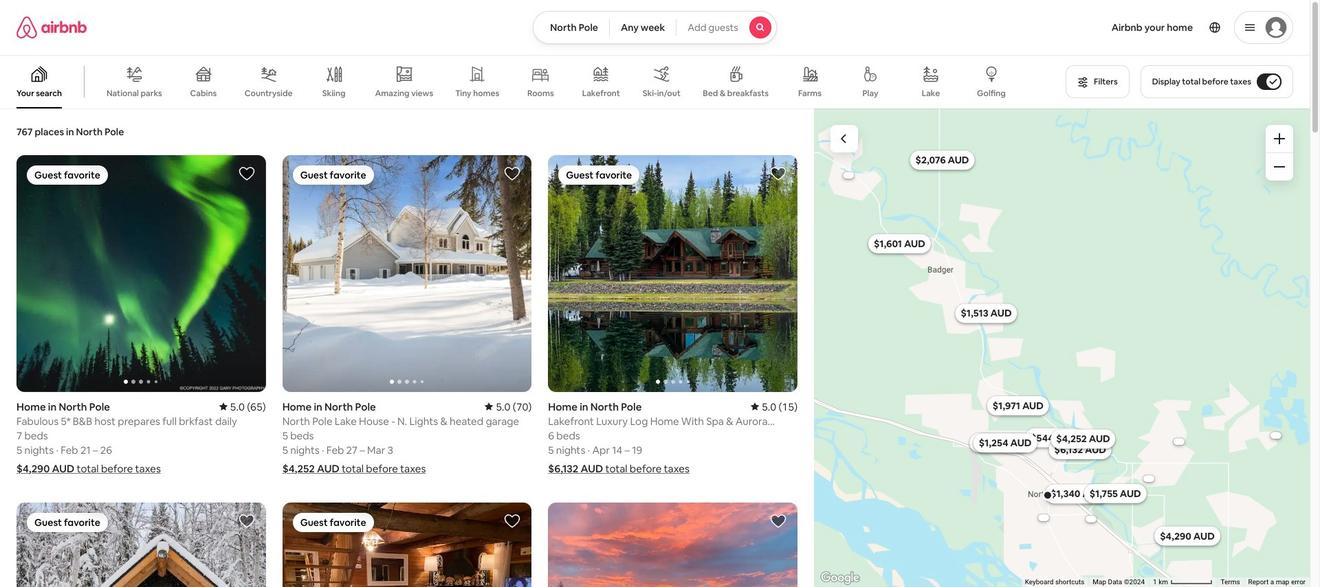 Task type: locate. For each thing, give the bounding box(es) containing it.
1 add to wishlist: cabin in north pole image from the left
[[238, 513, 255, 530]]

1 horizontal spatial add to wishlist: cabin in north pole image
[[504, 513, 521, 530]]

add to wishlist: home in north pole image
[[238, 166, 255, 182], [770, 166, 787, 182]]

add to wishlist: home in north pole image
[[504, 166, 521, 182]]

3 add to wishlist: cabin in north pole image from the left
[[770, 513, 787, 530]]

2 add to wishlist: cabin in north pole image from the left
[[504, 513, 521, 530]]

2 horizontal spatial add to wishlist: cabin in north pole image
[[770, 513, 787, 530]]

zoom out image
[[1274, 162, 1285, 173]]

group
[[17, 155, 266, 392], [282, 155, 532, 392], [548, 155, 798, 392], [17, 503, 266, 588], [282, 503, 532, 588], [548, 503, 798, 588]]

0 horizontal spatial add to wishlist: cabin in north pole image
[[238, 513, 255, 530]]

0 horizontal spatial add to wishlist: home in north pole image
[[238, 166, 255, 182]]

1 add to wishlist: home in north pole image from the left
[[238, 166, 255, 182]]

None search field
[[533, 11, 777, 44]]

1 horizontal spatial add to wishlist: home in north pole image
[[770, 166, 787, 182]]

add to wishlist: cabin in north pole image
[[238, 513, 255, 530], [504, 513, 521, 530], [770, 513, 787, 530]]

google image
[[818, 570, 863, 588]]

2 add to wishlist: home in north pole image from the left
[[770, 166, 787, 182]]



Task type: describe. For each thing, give the bounding box(es) containing it.
profile element
[[793, 0, 1293, 55]]

add to wishlist: home in north pole image for 5.0 out of 5 average rating,  65 reviews image
[[238, 166, 255, 182]]

5.0 out of 5 average rating,  70 reviews image
[[485, 401, 532, 414]]

the location you searched image
[[1042, 490, 1053, 501]]

zoom in image
[[1274, 133, 1285, 144]]

5.0 out of 5 average rating,  65 reviews image
[[219, 401, 266, 414]]

add to wishlist: home in north pole image for 5.0 out of 5 average rating,  15 reviews image
[[770, 166, 787, 182]]

5.0 out of 5 average rating,  15 reviews image
[[751, 401, 798, 414]]

google map
showing 22 stays. region
[[814, 109, 1310, 588]]



Task type: vqa. For each thing, say whether or not it's contained in the screenshot.
Google image
yes



